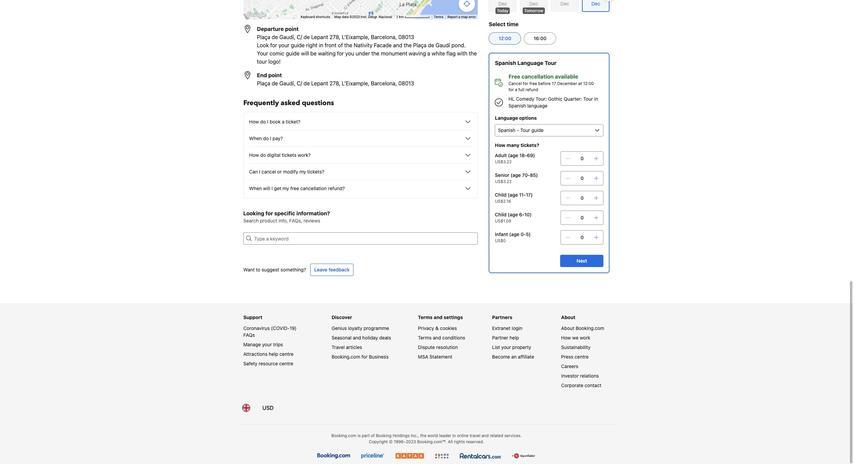 Task type: locate. For each thing, give the bounding box(es) containing it.
1 horizontal spatial free
[[530, 81, 538, 86]]

(age left 11-
[[508, 192, 518, 198]]

a right "book"
[[282, 119, 285, 125]]

centre right the resource
[[279, 361, 294, 367]]

278, inside end point plaça de gaudí, c/ de lepant 278, l'eixample, barcelona, 08013
[[330, 80, 341, 87]]

inst.
[[361, 15, 368, 19]]

1 horizontal spatial point
[[285, 26, 299, 32]]

0 vertical spatial terms
[[434, 15, 444, 19]]

settings
[[444, 315, 463, 321]]

press
[[562, 354, 574, 360]]

1 vertical spatial 278,
[[330, 80, 341, 87]]

for up 'comic'
[[271, 42, 277, 48]]

2 08013 from the top
[[399, 80, 414, 87]]

a left white
[[428, 50, 431, 57]]

lepant
[[311, 34, 328, 40], [311, 80, 328, 87]]

terms
[[434, 15, 444, 19], [418, 315, 433, 321], [418, 335, 432, 341]]

plaça up waving at the top of the page
[[413, 42, 427, 48]]

information?
[[297, 211, 330, 217]]

1 c/ from the top
[[297, 34, 302, 40]]

specific
[[275, 211, 295, 217]]

2 c/ from the top
[[297, 80, 302, 87]]

i left get
[[272, 186, 273, 192]]

us$3.22 inside adult (age 18-69) us$3.22
[[495, 159, 512, 165]]

1 dec from the left
[[499, 1, 507, 6]]

point
[[285, 26, 299, 32], [268, 72, 282, 78]]

1 08013 from the top
[[399, 34, 414, 40]]

0 vertical spatial tour
[[545, 60, 557, 66]]

c/ down keyboard
[[297, 34, 302, 40]]

gothic
[[548, 96, 563, 102]]

full
[[519, 87, 525, 92]]

1
[[397, 15, 398, 19]]

dec for dec
[[561, 1, 570, 6]]

lepant up right
[[311, 34, 328, 40]]

your up 'comic'
[[279, 42, 290, 48]]

cancellation up before
[[522, 74, 554, 80]]

l'eixample, down you
[[342, 80, 370, 87]]

cancel
[[262, 169, 276, 175]]

0 vertical spatial do
[[260, 119, 266, 125]]

1 vertical spatial child
[[495, 212, 507, 218]]

when left pay?
[[249, 136, 262, 141]]

0 horizontal spatial in
[[319, 42, 323, 48]]

2 barcelona, from the top
[[371, 80, 397, 87]]

(age left "6-"
[[508, 212, 518, 218]]

08013 inside the departure point plaça de gaudí, c/ de lepant 278, l'eixample, barcelona, 08013 look for your guide right in front of the nativity facade and the plaça de gaudí pond. your comic guide will be waiting for you under the monument waving a white flag with the tour logo!
[[399, 34, 414, 40]]

about up about booking.com
[[562, 315, 576, 321]]

0 horizontal spatial tour
[[545, 60, 557, 66]]

2 horizontal spatial dec
[[561, 1, 570, 6]]

1 vertical spatial tour
[[584, 96, 593, 102]]

0 horizontal spatial point
[[268, 72, 282, 78]]

0 vertical spatial will
[[301, 50, 309, 57]]

dec inside dec today
[[499, 1, 507, 6]]

booking.com inside booking.com is part of booking holdings inc., the world leader in online travel and related services. copyright © 1996–2023 booking.com™. all rights reserved.
[[332, 434, 357, 439]]

us$1.08
[[495, 219, 512, 224]]

0 horizontal spatial cancellation
[[301, 186, 327, 192]]

0 vertical spatial gaudí,
[[280, 34, 296, 40]]

l'eixample, up nativity
[[342, 34, 370, 40]]

property
[[513, 345, 532, 351]]

0 vertical spatial plaça
[[257, 34, 271, 40]]

1 vertical spatial booking.com
[[332, 354, 360, 360]]

l'eixample, inside end point plaça de gaudí, c/ de lepant 278, l'eixample, barcelona, 08013
[[342, 80, 370, 87]]

gaudí, down 'departure'
[[280, 34, 296, 40]]

de up white
[[428, 42, 435, 48]]

1 vertical spatial terms
[[418, 315, 433, 321]]

0 vertical spatial when
[[249, 136, 262, 141]]

dec inside dec tomorrow
[[530, 1, 539, 6]]

spanish up free
[[495, 60, 517, 66]]

language down hl
[[495, 115, 518, 121]]

and up monument
[[393, 42, 403, 48]]

holiday
[[363, 335, 378, 341]]

c/ inside end point plaça de gaudí, c/ de lepant 278, l'eixample, barcelona, 08013
[[297, 80, 302, 87]]

kayak image
[[396, 454, 424, 459], [396, 454, 424, 459]]

1 0 from the top
[[581, 156, 584, 162]]

gaudí, for end
[[280, 80, 296, 87]]

gaudí, up frequently asked questions
[[280, 80, 296, 87]]

0 horizontal spatial free
[[291, 186, 299, 192]]

1 when from the top
[[249, 136, 262, 141]]

0 horizontal spatial of
[[338, 42, 343, 48]]

help down trips on the left bottom of page
[[269, 352, 278, 358]]

region
[[484, 0, 616, 15]]

0 horizontal spatial tickets?
[[307, 169, 325, 175]]

1 horizontal spatial tour
[[584, 96, 593, 102]]

plaça inside end point plaça de gaudí, c/ de lepant 278, l'eixample, barcelona, 08013
[[257, 80, 271, 87]]

map data ©2023 inst. geogr. nacional
[[335, 15, 392, 19]]

12:00 right at
[[584, 81, 594, 86]]

278, for departure
[[330, 34, 341, 40]]

lepant inside the departure point plaça de gaudí, c/ de lepant 278, l'eixample, barcelona, 08013 look for your guide right in front of the nativity facade and the plaça de gaudí pond. your comic guide will be waiting for you under the monument waving a white flag with the tour logo!
[[311, 34, 328, 40]]

facade
[[374, 42, 392, 48]]

partner help link
[[493, 335, 519, 341]]

3 0 from the top
[[581, 195, 584, 201]]

and down &
[[433, 335, 441, 341]]

coronavirus (covid-19) faqs
[[244, 326, 297, 338]]

help for attractions
[[269, 352, 278, 358]]

today
[[497, 8, 509, 13]]

frequently asked questions
[[244, 98, 334, 108]]

info,
[[279, 218, 288, 224]]

0 vertical spatial free
[[530, 81, 538, 86]]

when for when will i get my free cancellation refund?
[[249, 186, 262, 192]]

in right quarter:
[[595, 96, 599, 102]]

how up "can"
[[249, 152, 259, 158]]

1 horizontal spatial will
[[301, 50, 309, 57]]

report
[[448, 15, 458, 19]]

do left "book"
[[260, 119, 266, 125]]

right
[[306, 42, 318, 48]]

de up right
[[304, 34, 310, 40]]

spanish inside hl comedy tour: gothic quarter: tour in spanish language
[[509, 103, 526, 109]]

guide left right
[[291, 42, 305, 48]]

(age inside adult (age 18-69) us$3.22
[[508, 153, 519, 158]]

1 vertical spatial my
[[283, 186, 289, 192]]

do
[[260, 119, 266, 125], [263, 136, 269, 141], [260, 152, 266, 158]]

0 vertical spatial 278,
[[330, 34, 341, 40]]

(age inside child (age 6-10) us$1.08
[[508, 212, 518, 218]]

0 vertical spatial my
[[300, 169, 306, 175]]

0 for senior (age 70-85)
[[581, 176, 584, 181]]

plaça down end
[[257, 80, 271, 87]]

1 vertical spatial cancellation
[[301, 186, 327, 192]]

centre down trips on the left bottom of page
[[280, 352, 294, 358]]

2 vertical spatial in
[[453, 434, 456, 439]]

lepant inside end point plaça de gaudí, c/ de lepant 278, l'eixample, barcelona, 08013
[[311, 80, 328, 87]]

statement
[[430, 354, 453, 360]]

and inside the departure point plaça de gaudí, c/ de lepant 278, l'eixample, barcelona, 08013 look for your guide right in front of the nativity facade and the plaça de gaudí pond. your comic guide will be waiting for you under the monument waving a white flag with the tour logo!
[[393, 42, 403, 48]]

1 horizontal spatial tickets?
[[521, 142, 540, 148]]

priceline.com image
[[361, 454, 385, 459], [361, 454, 385, 459]]

booking.com image
[[318, 454, 350, 459], [318, 454, 350, 459]]

child inside child (age 6-10) us$1.08
[[495, 212, 507, 218]]

your for manage your trips
[[262, 342, 272, 348]]

ticket?
[[286, 119, 301, 125]]

1 lepant from the top
[[311, 34, 328, 40]]

can
[[249, 169, 258, 175]]

1 about from the top
[[562, 315, 576, 321]]

1 vertical spatial help
[[269, 352, 278, 358]]

free for will
[[291, 186, 299, 192]]

1 vertical spatial do
[[263, 136, 269, 141]]

your
[[279, 42, 290, 48], [262, 342, 272, 348], [502, 345, 511, 351]]

opentable image
[[512, 454, 536, 459], [512, 454, 536, 459]]

4 0 from the top
[[581, 215, 584, 221]]

(age left 0-
[[510, 232, 520, 238]]

how left the we
[[562, 335, 571, 341]]

1 horizontal spatial cancellation
[[522, 74, 554, 80]]

0 vertical spatial booking.com
[[576, 326, 605, 332]]

us$3.22 inside senior (age 70-85) us$3.22
[[495, 179, 512, 184]]

about up the we
[[562, 326, 575, 332]]

(age left 18-
[[508, 153, 519, 158]]

2 vertical spatial terms
[[418, 335, 432, 341]]

1 gaudí, from the top
[[280, 34, 296, 40]]

agoda image
[[435, 454, 449, 459], [435, 454, 449, 459]]

spanish down hl
[[509, 103, 526, 109]]

tickets? up '69)'
[[521, 142, 540, 148]]

in inside booking.com is part of booking holdings inc., the world leader in online travel and related services. copyright © 1996–2023 booking.com™. all rights reserved.
[[453, 434, 456, 439]]

0 vertical spatial lepant
[[311, 34, 328, 40]]

select time
[[489, 21, 519, 27]]

free up "refund"
[[530, 81, 538, 86]]

08013 up waving at the top of the page
[[399, 34, 414, 40]]

will left get
[[263, 186, 270, 192]]

rights
[[454, 440, 465, 445]]

and down loyalty on the left
[[353, 335, 361, 341]]

language options
[[495, 115, 537, 121]]

booking.com up work
[[576, 326, 605, 332]]

dec for dec tomorrow
[[530, 1, 539, 6]]

2 gaudí, from the top
[[280, 80, 296, 87]]

point right 'departure'
[[285, 26, 299, 32]]

how down "frequently"
[[249, 119, 259, 125]]

0 vertical spatial about
[[562, 315, 576, 321]]

child up us$2.16
[[495, 192, 507, 198]]

1 vertical spatial guide
[[286, 50, 300, 57]]

and up privacy & cookies link
[[434, 315, 443, 321]]

1 vertical spatial l'eixample,
[[342, 80, 370, 87]]

i left pay?
[[270, 136, 271, 141]]

adult (age 18-69) us$3.22
[[495, 153, 535, 165]]

tickets? down work?
[[307, 169, 325, 175]]

(age inside senior (age 70-85) us$3.22
[[511, 172, 521, 178]]

inc.,
[[411, 434, 419, 439]]

we
[[573, 335, 579, 341]]

0 horizontal spatial dec
[[499, 1, 507, 6]]

looking
[[244, 211, 264, 217]]

0 vertical spatial cancellation
[[522, 74, 554, 80]]

next button
[[561, 255, 604, 268]]

cancellation left refund?
[[301, 186, 327, 192]]

the right inc.,
[[420, 434, 427, 439]]

my right get
[[283, 186, 289, 192]]

point inside the departure point plaça de gaudí, c/ de lepant 278, l'eixample, barcelona, 08013 look for your guide right in front of the nativity facade and the plaça de gaudí pond. your comic guide will be waiting for you under the monument waving a white flag with the tour logo!
[[285, 26, 299, 32]]

travel
[[332, 345, 345, 351]]

dec for dec today
[[499, 1, 507, 6]]

2 about from the top
[[562, 326, 575, 332]]

(age left '70-'
[[511, 172, 521, 178]]

how for how do i book a ticket?
[[249, 119, 259, 125]]

partners
[[493, 315, 513, 321]]

booking
[[376, 434, 392, 439]]

1 vertical spatial when
[[249, 186, 262, 192]]

0 vertical spatial help
[[510, 335, 519, 341]]

msa
[[418, 354, 429, 360]]

1 horizontal spatial 12:00
[[584, 81, 594, 86]]

dec inside button
[[561, 1, 570, 6]]

and
[[393, 42, 403, 48], [434, 315, 443, 321], [353, 335, 361, 341], [433, 335, 441, 341], [482, 434, 489, 439]]

1 horizontal spatial my
[[300, 169, 306, 175]]

december
[[558, 81, 578, 86]]

free inside dropdown button
[[291, 186, 299, 192]]

1 vertical spatial will
[[263, 186, 270, 192]]

will left 'be'
[[301, 50, 309, 57]]

18-
[[520, 153, 527, 158]]

2 0 from the top
[[581, 176, 584, 181]]

2 vertical spatial plaça
[[257, 80, 271, 87]]

(age for 0-
[[510, 232, 520, 238]]

2 child from the top
[[495, 212, 507, 218]]

de down 'departure'
[[272, 34, 278, 40]]

gaudí
[[436, 42, 450, 48]]

child for child (age 6-10)
[[495, 212, 507, 218]]

hl comedy tour: gothic quarter: tour in spanish language
[[509, 96, 599, 109]]

1 vertical spatial lepant
[[311, 80, 328, 87]]

2 lepant from the top
[[311, 80, 328, 87]]

0 horizontal spatial 12:00
[[499, 35, 512, 41]]

gaudí, inside end point plaça de gaudí, c/ de lepant 278, l'eixample, barcelona, 08013
[[280, 80, 296, 87]]

0 vertical spatial 08013
[[399, 34, 414, 40]]

gaudí, inside the departure point plaça de gaudí, c/ de lepant 278, l'eixample, barcelona, 08013 look for your guide right in front of the nativity facade and the plaça de gaudí pond. your comic guide will be waiting for you under the monument waving a white flag with the tour logo!
[[280, 34, 296, 40]]

coronavirus
[[244, 326, 270, 332]]

of inside the departure point plaça de gaudí, c/ de lepant 278, l'eixample, barcelona, 08013 look for your guide right in front of the nativity facade and the plaça de gaudí pond. your comic guide will be waiting for you under the monument waving a white flag with the tour logo!
[[338, 42, 343, 48]]

in inside hl comedy tour: gothic quarter: tour in spanish language
[[595, 96, 599, 102]]

your down partner help link
[[502, 345, 511, 351]]

1 horizontal spatial your
[[279, 42, 290, 48]]

1 278, from the top
[[330, 34, 341, 40]]

for inside looking for specific information? search product info, faqs, reviews
[[266, 211, 273, 217]]

how many tickets?
[[495, 142, 540, 148]]

safety resource centre link
[[244, 361, 294, 367]]

barcelona, up facade
[[371, 34, 397, 40]]

1 vertical spatial about
[[562, 326, 575, 332]]

2 dec from the left
[[530, 1, 539, 6]]

1 child from the top
[[495, 192, 507, 198]]

12:00 down select time on the right top
[[499, 35, 512, 41]]

with
[[457, 50, 468, 57]]

1 vertical spatial us$3.22
[[495, 179, 512, 184]]

0 vertical spatial tickets?
[[521, 142, 540, 148]]

terms for terms and conditions
[[418, 335, 432, 341]]

refund
[[526, 87, 539, 92]]

0 vertical spatial barcelona,
[[371, 34, 397, 40]]

terms left "report"
[[434, 15, 444, 19]]

to
[[256, 267, 261, 273]]

2 horizontal spatial your
[[502, 345, 511, 351]]

a inside free cancellation available cancel for free before 17 december at 12:00 for a full refund
[[515, 87, 518, 92]]

rentalcars image
[[460, 454, 501, 459], [460, 454, 501, 459]]

0 vertical spatial c/
[[297, 34, 302, 40]]

sustainability link
[[562, 345, 591, 351]]

us$3.22 for adult
[[495, 159, 512, 165]]

cancel
[[509, 81, 522, 86]]

of right front
[[338, 42, 343, 48]]

1 horizontal spatial dec
[[530, 1, 539, 6]]

free
[[509, 74, 521, 80]]

i for book
[[267, 119, 269, 125]]

terms up privacy on the bottom of page
[[418, 315, 433, 321]]

0 vertical spatial of
[[338, 42, 343, 48]]

msa statement link
[[418, 354, 453, 360]]

1 vertical spatial 08013
[[399, 80, 414, 87]]

1 horizontal spatial in
[[453, 434, 456, 439]]

08013 down waving at the top of the page
[[399, 80, 414, 87]]

coronavirus (covid-19) faqs link
[[244, 326, 297, 338]]

(age for 18-
[[508, 153, 519, 158]]

0 vertical spatial us$3.22
[[495, 159, 512, 165]]

privacy & cookies link
[[418, 326, 457, 332]]

1 vertical spatial of
[[371, 434, 375, 439]]

2 horizontal spatial in
[[595, 96, 599, 102]]

1 vertical spatial c/
[[297, 80, 302, 87]]

1 horizontal spatial help
[[510, 335, 519, 341]]

free for cancellation
[[530, 81, 538, 86]]

and right travel
[[482, 434, 489, 439]]

1 vertical spatial point
[[268, 72, 282, 78]]

barcelona, down monument
[[371, 80, 397, 87]]

0 horizontal spatial will
[[263, 186, 270, 192]]

how up the "adult"
[[495, 142, 506, 148]]

child
[[495, 192, 507, 198], [495, 212, 507, 218]]

tickets? inside the can i cancel or modify my tickets? dropdown button
[[307, 169, 325, 175]]

0 vertical spatial language
[[518, 60, 544, 66]]

i for pay?
[[270, 136, 271, 141]]

point right end
[[268, 72, 282, 78]]

tour up free cancellation available cancel for free before 17 december at 12:00 for a full refund
[[545, 60, 557, 66]]

free right get
[[291, 186, 299, 192]]

l'eixample, inside the departure point plaça de gaudí, c/ de lepant 278, l'eixample, barcelona, 08013 look for your guide right in front of the nativity facade and the plaça de gaudí pond. your comic guide will be waiting for you under the monument waving a white flag with the tour logo!
[[342, 34, 370, 40]]

1 vertical spatial tickets?
[[307, 169, 325, 175]]

12:00
[[499, 35, 512, 41], [584, 81, 594, 86]]

a inside the departure point plaça de gaudí, c/ de lepant 278, l'eixample, barcelona, 08013 look for your guide right in front of the nativity facade and the plaça de gaudí pond. your comic guide will be waiting for you under the monument waving a white flag with the tour logo!
[[428, 50, 431, 57]]

barcelona, for departure point plaça de gaudí, c/ de lepant 278, l'eixample, barcelona, 08013 look for your guide right in front of the nativity facade and the plaça de gaudí pond. your comic guide will be waiting for you under the monument waving a white flag with the tour logo!
[[371, 34, 397, 40]]

free inside free cancellation available cancel for free before 17 december at 12:00 for a full refund
[[530, 81, 538, 86]]

booking.com down travel articles link
[[332, 354, 360, 360]]

my right modify
[[300, 169, 306, 175]]

0 horizontal spatial help
[[269, 352, 278, 358]]

child inside child (age 11-17) us$2.16
[[495, 192, 507, 198]]

dec right dec tomorrow
[[561, 1, 570, 6]]

and for terms and conditions
[[433, 335, 441, 341]]

and for terms and settings
[[434, 315, 443, 321]]

1 l'eixample, from the top
[[342, 34, 370, 40]]

under
[[356, 50, 370, 57]]

1 vertical spatial barcelona,
[[371, 80, 397, 87]]

do for book
[[260, 119, 266, 125]]

2 278, from the top
[[330, 80, 341, 87]]

plaça
[[257, 34, 271, 40], [413, 42, 427, 48], [257, 80, 271, 87]]

2 vertical spatial do
[[260, 152, 266, 158]]

(age for 6-
[[508, 212, 518, 218]]

do left pay?
[[263, 136, 269, 141]]

dec up tomorrow on the right of the page
[[530, 1, 539, 6]]

0 horizontal spatial your
[[262, 342, 272, 348]]

08013 for end point plaça de gaudí, c/ de lepant 278, l'eixample, barcelona, 08013
[[399, 80, 414, 87]]

for up full
[[523, 81, 529, 86]]

dec up today
[[499, 1, 507, 6]]

5 0 from the top
[[581, 235, 584, 241]]

logo!
[[269, 59, 281, 65]]

barcelona, inside the departure point plaça de gaudí, c/ de lepant 278, l'eixample, barcelona, 08013 look for your guide right in front of the nativity facade and the plaça de gaudí pond. your comic guide will be waiting for you under the monument waving a white flag with the tour logo!
[[371, 34, 397, 40]]

of right part
[[371, 434, 375, 439]]

0 vertical spatial spanish
[[495, 60, 517, 66]]

when
[[249, 136, 262, 141], [249, 186, 262, 192]]

0 vertical spatial child
[[495, 192, 507, 198]]

(age inside infant (age 0-5) us$0
[[510, 232, 520, 238]]

map region
[[244, 0, 478, 19]]

(age inside child (age 11-17) us$2.16
[[508, 192, 518, 198]]

tour right quarter:
[[584, 96, 593, 102]]

barcelona, inside end point plaça de gaudí, c/ de lepant 278, l'eixample, barcelona, 08013
[[371, 80, 397, 87]]

when for when do i pay?
[[249, 136, 262, 141]]

terms and conditions
[[418, 335, 466, 341]]

will
[[301, 50, 309, 57], [263, 186, 270, 192]]

how we work
[[562, 335, 591, 341]]

guide right 'comic'
[[286, 50, 300, 57]]

discover
[[332, 315, 352, 321]]

centre down sustainability
[[575, 354, 589, 360]]

2 us$3.22 from the top
[[495, 179, 512, 184]]

reviews
[[304, 218, 320, 224]]

1 vertical spatial 12:00
[[584, 81, 594, 86]]

for up product
[[266, 211, 273, 217]]

booking.com for business
[[332, 354, 389, 360]]

of inside booking.com is part of booking holdings inc., the world leader in online travel and related services. copyright © 1996–2023 booking.com™. all rights reserved.
[[371, 434, 375, 439]]

1 horizontal spatial of
[[371, 434, 375, 439]]

in right right
[[319, 42, 323, 48]]

1 vertical spatial gaudí,
[[280, 80, 296, 87]]

terms down privacy on the bottom of page
[[418, 335, 432, 341]]

1 us$3.22 from the top
[[495, 159, 512, 165]]

c/ up asked
[[297, 80, 302, 87]]

plaça up 'look'
[[257, 34, 271, 40]]

1 barcelona, from the top
[[371, 34, 397, 40]]

1 vertical spatial free
[[291, 186, 299, 192]]

278, up front
[[330, 34, 341, 40]]

child up us$1.08
[[495, 212, 507, 218]]

corporate contact link
[[562, 383, 602, 389]]

contact
[[585, 383, 602, 389]]

2 vertical spatial booking.com
[[332, 434, 357, 439]]

when will i get my free cancellation refund? button
[[249, 185, 472, 193]]

privacy & cookies
[[418, 326, 457, 332]]

copyright
[[369, 440, 388, 445]]

1 vertical spatial spanish
[[509, 103, 526, 109]]

08013 inside end point plaça de gaudí, c/ de lepant 278, l'eixample, barcelona, 08013
[[399, 80, 414, 87]]

and for seasonal and holiday deals
[[353, 335, 361, 341]]

3 dec from the left
[[561, 1, 570, 6]]

1 vertical spatial in
[[595, 96, 599, 102]]

how do i book a ticket?
[[249, 119, 301, 125]]

0 vertical spatial l'eixample,
[[342, 34, 370, 40]]

centre
[[280, 352, 294, 358], [575, 354, 589, 360], [279, 361, 294, 367]]

help up list your property
[[510, 335, 519, 341]]

leave feedback button
[[310, 264, 354, 276]]

&
[[436, 326, 439, 332]]

point inside end point plaça de gaudí, c/ de lepant 278, l'eixample, barcelona, 08013
[[268, 72, 282, 78]]

0 vertical spatial in
[[319, 42, 323, 48]]

senior
[[495, 172, 510, 178]]

flag
[[447, 50, 456, 57]]

278, inside the departure point plaça de gaudí, c/ de lepant 278, l'eixample, barcelona, 08013 look for your guide right in front of the nativity facade and the plaça de gaudí pond. your comic guide will be waiting for you under the monument waving a white flag with the tour logo!
[[330, 34, 341, 40]]

faqs
[[244, 333, 255, 338]]

c/ inside the departure point plaça de gaudí, c/ de lepant 278, l'eixample, barcelona, 08013 look for your guide right in front of the nativity facade and the plaça de gaudí pond. your comic guide will be waiting for you under the monument waving a white flag with the tour logo!
[[297, 34, 302, 40]]

when down "can"
[[249, 186, 262, 192]]

booking.com for booking.com is part of booking holdings inc., the world leader in online travel and related services. copyright © 1996–2023 booking.com™. all rights reserved.
[[332, 434, 357, 439]]

us$3.22 down the "adult"
[[495, 159, 512, 165]]

2 when from the top
[[249, 186, 262, 192]]

2 l'eixample, from the top
[[342, 80, 370, 87]]

language up free
[[518, 60, 544, 66]]

0 vertical spatial point
[[285, 26, 299, 32]]

0 horizontal spatial my
[[283, 186, 289, 192]]

error
[[469, 15, 476, 19]]



Task type: describe. For each thing, give the bounding box(es) containing it.
departure
[[257, 26, 284, 32]]

for down the cancel
[[509, 87, 514, 92]]

nacional
[[379, 15, 392, 19]]

point for end
[[268, 72, 282, 78]]

travel articles
[[332, 345, 362, 351]]

17)
[[526, 192, 533, 198]]

frequently
[[244, 98, 279, 108]]

can i cancel or modify my tickets? button
[[249, 168, 472, 176]]

plaça for end point plaça de gaudí, c/ de lepant 278, l'eixample, barcelona, 08013
[[257, 80, 271, 87]]

free cancellation available cancel for free before 17 december at 12:00 for a full refund
[[509, 74, 594, 92]]

loyalty
[[348, 326, 363, 332]]

gaudí, for departure
[[280, 34, 296, 40]]

10)
[[525, 212, 532, 218]]

how for how do digital tickets work?
[[249, 152, 259, 158]]

get
[[274, 186, 281, 192]]

will inside dropdown button
[[263, 186, 270, 192]]

us$3.22 for senior
[[495, 179, 512, 184]]

leader
[[440, 434, 452, 439]]

terms and conditions link
[[418, 335, 466, 341]]

infant
[[495, 232, 508, 238]]

booking.com for booking.com for business
[[332, 354, 360, 360]]

lepant for departure
[[311, 34, 328, 40]]

08013 for departure point plaça de gaudí, c/ de lepant 278, l'eixample, barcelona, 08013 look for your guide right in front of the nativity facade and the plaça de gaudí pond. your comic guide will be waiting for you under the monument waving a white flag with the tour logo!
[[399, 34, 414, 40]]

70-
[[522, 172, 530, 178]]

partner
[[493, 335, 509, 341]]

terms for terms and settings
[[418, 315, 433, 321]]

list
[[493, 345, 500, 351]]

time
[[507, 21, 519, 27]]

1996–2023
[[394, 440, 416, 445]]

help for partner
[[510, 335, 519, 341]]

corporate contact
[[562, 383, 602, 389]]

booking.com is part of booking holdings inc., the world leader in online travel and related services. copyright © 1996–2023 booking.com™. all rights reserved.
[[332, 434, 522, 445]]

0 for adult (age 18-69)
[[581, 156, 584, 162]]

when do i pay? button
[[249, 135, 472, 143]]

1 km button
[[394, 15, 432, 19]]

extranet
[[493, 326, 511, 332]]

do for tickets
[[260, 152, 266, 158]]

dec tomorrow
[[525, 1, 544, 13]]

extranet login link
[[493, 326, 523, 332]]

suggest
[[262, 267, 280, 273]]

the up you
[[345, 42, 353, 48]]

how for how we work
[[562, 335, 571, 341]]

be
[[311, 50, 317, 57]]

cancellation inside free cancellation available cancel for free before 17 december at 12:00 for a full refund
[[522, 74, 554, 80]]

cancellation inside dropdown button
[[301, 186, 327, 192]]

look
[[257, 42, 269, 48]]

services.
[[505, 434, 522, 439]]

do for pay?
[[263, 136, 269, 141]]

about for about
[[562, 315, 576, 321]]

how for how many tickets?
[[495, 142, 506, 148]]

press centre
[[562, 354, 589, 360]]

19)
[[290, 326, 297, 332]]

before
[[539, 81, 551, 86]]

c/ for departure
[[297, 34, 302, 40]]

0 for child (age 11-17)
[[581, 195, 584, 201]]

end point plaça de gaudí, c/ de lepant 278, l'eixample, barcelona, 08013
[[257, 72, 414, 87]]

centre for attractions help centre
[[280, 352, 294, 358]]

child (age 11-17) us$2.16
[[495, 192, 533, 204]]

point for departure
[[285, 26, 299, 32]]

usd
[[263, 406, 274, 412]]

a inside dropdown button
[[282, 119, 285, 125]]

tomorrow
[[525, 8, 544, 13]]

conditions
[[443, 335, 466, 341]]

0 vertical spatial 12:00
[[499, 35, 512, 41]]

l'eixample, for departure
[[342, 34, 370, 40]]

data
[[342, 15, 349, 19]]

a left map
[[459, 15, 461, 19]]

the down facade
[[372, 50, 380, 57]]

will inside the departure point plaça de gaudí, c/ de lepant 278, l'eixample, barcelona, 08013 look for your guide right in front of the nativity facade and the plaça de gaudí pond. your comic guide will be waiting for you under the monument waving a white flag with the tour logo!
[[301, 50, 309, 57]]

genius loyalty programme link
[[332, 326, 389, 332]]

your
[[257, 50, 268, 57]]

travel articles link
[[332, 345, 362, 351]]

privacy
[[418, 326, 434, 332]]

comedy
[[516, 96, 535, 102]]

terms for terms link
[[434, 15, 444, 19]]

resource
[[259, 361, 278, 367]]

digital
[[267, 152, 281, 158]]

i for get
[[272, 186, 273, 192]]

de down logo!
[[272, 80, 278, 87]]

278, for end
[[330, 80, 341, 87]]

in inside the departure point plaça de gaudí, c/ de lepant 278, l'eixample, barcelona, 08013 look for your guide right in front of the nativity facade and the plaça de gaudí pond. your comic guide will be waiting for you under the monument waving a white flag with the tour logo!
[[319, 42, 323, 48]]

1 vertical spatial plaça
[[413, 42, 427, 48]]

c/ for end
[[297, 80, 302, 87]]

tour:
[[536, 96, 547, 102]]

centre for safety resource centre
[[279, 361, 294, 367]]

trips
[[273, 342, 283, 348]]

list your property
[[493, 345, 532, 351]]

become an affiliate
[[493, 354, 535, 360]]

the right with
[[469, 50, 477, 57]]

senior (age 70-85) us$3.22
[[495, 172, 538, 184]]

child for child (age 11-17)
[[495, 192, 507, 198]]

lepant for end
[[311, 80, 328, 87]]

tour inside hl comedy tour: gothic quarter: tour in spanish language
[[584, 96, 593, 102]]

infant (age 0-5) us$0
[[495, 232, 531, 244]]

your inside the departure point plaça de gaudí, c/ de lepant 278, l'eixample, barcelona, 08013 look for your guide right in front of the nativity facade and the plaça de gaudí pond. your comic guide will be waiting for you under the monument waving a white flag with the tour logo!
[[279, 42, 290, 48]]

language
[[528, 103, 548, 109]]

12:00 inside free cancellation available cancel for free before 17 december at 12:00 for a full refund
[[584, 81, 594, 86]]

(age for 11-
[[508, 192, 518, 198]]

0 for child (age 6-10)
[[581, 215, 584, 221]]

dispute resolution link
[[418, 345, 458, 351]]

de up questions
[[304, 80, 310, 87]]

region containing dec
[[484, 0, 616, 15]]

0 for infant (age 0-5)
[[581, 235, 584, 241]]

1 vertical spatial language
[[495, 115, 518, 121]]

69)
[[527, 153, 535, 158]]

waving
[[409, 50, 426, 57]]

report a map error link
[[448, 15, 476, 19]]

white
[[432, 50, 445, 57]]

become
[[493, 354, 510, 360]]

plaça for departure point plaça de gaudí, c/ de lepant 278, l'eixample, barcelona, 08013 look for your guide right in front of the nativity facade and the plaça de gaudí pond. your comic guide will be waiting for you under the monument waving a white flag with the tour logo!
[[257, 34, 271, 40]]

many
[[507, 142, 520, 148]]

5)
[[526, 232, 531, 238]]

geogr.
[[368, 15, 378, 19]]

(age for 70-
[[511, 172, 521, 178]]

dec today
[[497, 1, 509, 13]]

monument
[[381, 50, 408, 57]]

the inside booking.com is part of booking holdings inc., the world leader in online travel and related services. copyright © 1996–2023 booking.com™. all rights reserved.
[[420, 434, 427, 439]]

booking.com™.
[[417, 440, 447, 445]]

faqs,
[[289, 218, 302, 224]]

safety
[[244, 361, 258, 367]]

for left business
[[362, 354, 368, 360]]

feedback
[[329, 267, 350, 273]]

barcelona, for end point plaça de gaudí, c/ de lepant 278, l'eixample, barcelona, 08013
[[371, 80, 397, 87]]

extranet login
[[493, 326, 523, 332]]

tour
[[257, 59, 267, 65]]

google image
[[245, 11, 268, 19]]

attractions help centre link
[[244, 352, 294, 358]]

6-
[[520, 212, 525, 218]]

dec button
[[551, 0, 579, 12]]

Type a keyword field
[[252, 233, 478, 245]]

l'eixample, for end
[[342, 80, 370, 87]]

about for about booking.com
[[562, 326, 575, 332]]

0 vertical spatial guide
[[291, 42, 305, 48]]

your for list your property
[[502, 345, 511, 351]]

manage your trips link
[[244, 342, 283, 348]]

for left you
[[337, 50, 344, 57]]

partner help
[[493, 335, 519, 341]]

usd button
[[258, 400, 278, 417]]

can i cancel or modify my tickets?
[[249, 169, 325, 175]]

i right "can"
[[259, 169, 260, 175]]

work
[[580, 335, 591, 341]]

something?
[[281, 267, 306, 273]]

manage
[[244, 342, 261, 348]]

nativity
[[354, 42, 373, 48]]

and inside booking.com is part of booking holdings inc., the world leader in online travel and related services. copyright © 1996–2023 booking.com™. all rights reserved.
[[482, 434, 489, 439]]

the up waving at the top of the page
[[404, 42, 412, 48]]



Task type: vqa. For each thing, say whether or not it's contained in the screenshot.
2nd BARCELONA, from the bottom of the page
yes



